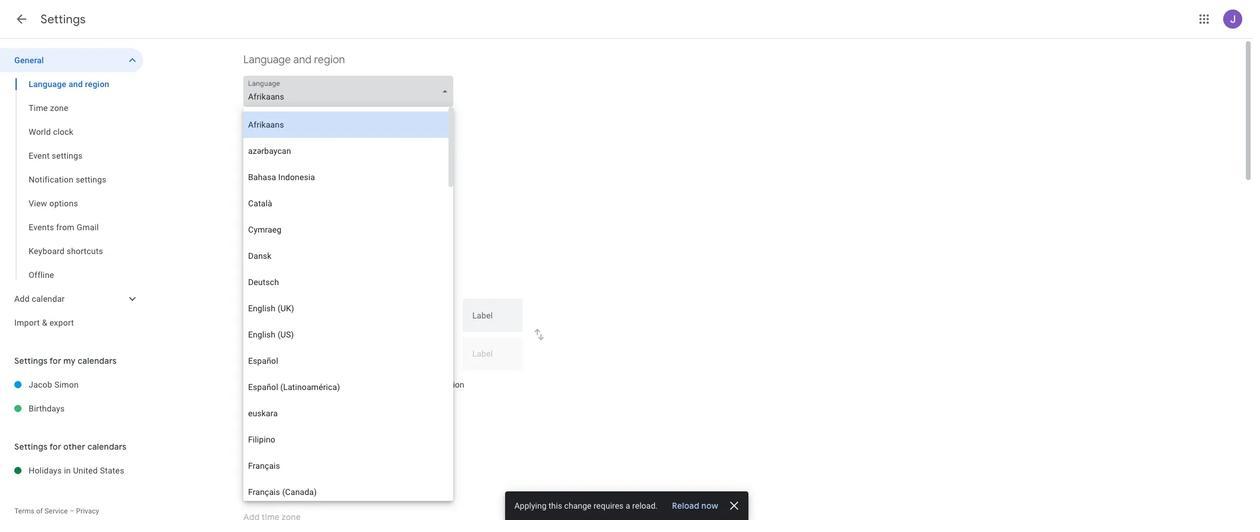 Task type: locate. For each thing, give the bounding box(es) containing it.
bahasa indonesia option
[[243, 164, 449, 190]]

birthdays link
[[29, 397, 143, 421]]

export
[[50, 318, 74, 328]]

from
[[56, 223, 74, 232]]

2 vertical spatial clock
[[307, 484, 326, 493]]

settings up 'options'
[[76, 175, 106, 184]]

settings
[[52, 151, 83, 160], [76, 175, 106, 184]]

1 vertical spatial region
[[85, 79, 109, 89]]

and
[[293, 53, 312, 67], [69, 79, 83, 89]]

my
[[63, 356, 76, 366], [315, 380, 326, 390]]

settings right go back icon at the top of page
[[41, 12, 86, 27]]

settings for event settings
[[52, 151, 83, 160]]

location
[[435, 380, 464, 390]]

deutsch option
[[243, 269, 449, 295]]

applying
[[515, 501, 547, 511]]

1 horizontal spatial region
[[314, 53, 345, 67]]

clock inside group
[[53, 127, 73, 137]]

to left current
[[397, 380, 404, 390]]

zone up event settings
[[50, 103, 68, 113]]

settings for settings for other calendars
[[14, 441, 48, 452]]

world clock inside group
[[29, 127, 73, 137]]

1 vertical spatial for
[[49, 441, 61, 452]]

0 horizontal spatial world
[[29, 127, 51, 137]]

my up jacob simon tree item
[[63, 356, 76, 366]]

calendar
[[32, 294, 65, 304]]

reload.
[[632, 501, 658, 511]]

afrikaans option
[[243, 112, 449, 138]]

to right ask on the left
[[277, 380, 285, 390]]

1 horizontal spatial world clock
[[243, 459, 300, 472]]

privacy
[[76, 507, 99, 515]]

0 vertical spatial clock
[[53, 127, 73, 137]]

for
[[49, 356, 61, 366], [49, 441, 61, 452]]

0 vertical spatial time zone
[[29, 103, 68, 113]]

in
[[64, 466, 71, 475]]

for left other at the bottom left of the page
[[49, 441, 61, 452]]

settings for notification settings
[[76, 175, 106, 184]]

zone up english (uk)‎ option
[[350, 280, 367, 289]]

for up jacob simon
[[49, 356, 61, 366]]

world up show
[[243, 459, 272, 472]]

1 vertical spatial world clock
[[243, 459, 300, 472]]

import
[[14, 318, 40, 328]]

clock up event settings
[[53, 127, 73, 137]]

current
[[406, 380, 433, 390]]

2 vertical spatial settings
[[14, 441, 48, 452]]

service
[[45, 507, 68, 515]]

0 vertical spatial for
[[49, 356, 61, 366]]

1 vertical spatial time
[[243, 255, 267, 268]]

1 horizontal spatial time zone
[[243, 255, 293, 268]]

time up display
[[243, 255, 267, 268]]

time
[[331, 280, 347, 289], [358, 380, 375, 390]]

more
[[263, 404, 280, 413]]

1 vertical spatial world
[[243, 459, 272, 472]]

1 vertical spatial calendars
[[88, 441, 127, 452]]

0 vertical spatial settings
[[52, 151, 83, 160]]

1 vertical spatial language
[[29, 79, 66, 89]]

1 horizontal spatial language
[[243, 53, 291, 67]]

0 horizontal spatial clock
[[53, 127, 73, 137]]

español (latinoamérica)‎ option
[[243, 374, 449, 400]]

language and region inside group
[[29, 79, 109, 89]]

settings up jacob
[[14, 356, 48, 366]]

reload now button
[[667, 500, 723, 512]]

go back image
[[14, 12, 29, 26]]

show world clock
[[261, 484, 326, 493]]

0 vertical spatial settings
[[41, 12, 86, 27]]

google
[[317, 404, 339, 413]]

calendars for settings for other calendars
[[88, 441, 127, 452]]

0 horizontal spatial and
[[69, 79, 83, 89]]

world
[[29, 127, 51, 137], [243, 459, 272, 472]]

language and region
[[243, 53, 345, 67], [29, 79, 109, 89]]

simon
[[54, 380, 79, 390]]

0 horizontal spatial world clock
[[29, 127, 73, 137]]

terms
[[14, 507, 34, 515]]

this
[[549, 501, 562, 511]]

primary
[[328, 380, 356, 390]]

time up event in the top left of the page
[[29, 103, 48, 113]]

world
[[284, 484, 305, 493]]

0 horizontal spatial region
[[85, 79, 109, 89]]

0 vertical spatial time
[[331, 280, 347, 289]]

1 for from the top
[[49, 356, 61, 366]]

calendars up states
[[88, 441, 127, 452]]

0 vertical spatial calendars
[[78, 356, 117, 366]]

2 horizontal spatial clock
[[307, 484, 326, 493]]

language list box
[[243, 107, 449, 520]]

region
[[314, 53, 345, 67], [85, 79, 109, 89]]

zone
[[50, 103, 68, 113], [269, 255, 293, 268], [350, 280, 367, 289], [377, 380, 395, 390]]

0 horizontal spatial my
[[63, 356, 76, 366]]

events from gmail
[[29, 223, 99, 232]]

settings for settings
[[41, 12, 86, 27]]

group
[[0, 72, 143, 287]]

0 vertical spatial and
[[293, 53, 312, 67]]

across
[[392, 404, 414, 413]]

world clock up event settings
[[29, 127, 73, 137]]

1 horizontal spatial to
[[397, 380, 404, 390]]

event settings
[[29, 151, 83, 160]]

keyboard
[[29, 246, 64, 256]]

for for other
[[49, 441, 61, 452]]

0 vertical spatial language and region
[[243, 53, 345, 67]]

world clock
[[29, 127, 73, 137], [243, 459, 300, 472]]

1 vertical spatial language and region
[[29, 79, 109, 89]]

0 vertical spatial my
[[63, 356, 76, 366]]

2 for from the top
[[49, 441, 61, 452]]

english (us)‎ option
[[243, 322, 449, 348]]

time
[[29, 103, 48, 113], [243, 255, 267, 268]]

english (uk)‎ option
[[243, 295, 449, 322]]

import & export
[[14, 318, 74, 328]]

time inside group
[[29, 103, 48, 113]]

display secondary time zone
[[261, 280, 367, 289]]

group containing language and region
[[0, 72, 143, 287]]

clock up show world clock
[[274, 459, 300, 472]]

language
[[243, 53, 291, 67], [29, 79, 66, 89]]

my right update at the bottom of the page
[[315, 380, 326, 390]]

clock
[[53, 127, 73, 137], [274, 459, 300, 472], [307, 484, 326, 493]]

clock right world
[[307, 484, 326, 493]]

1 to from the left
[[277, 380, 285, 390]]

0 vertical spatial region
[[314, 53, 345, 67]]

show
[[261, 484, 282, 493]]

1 vertical spatial and
[[69, 79, 83, 89]]

settings up notification settings
[[52, 151, 83, 160]]

time zone up display
[[243, 255, 293, 268]]

0 vertical spatial time
[[29, 103, 48, 113]]

add calendar
[[14, 294, 65, 304]]

ask to update my primary time zone to current location
[[261, 380, 464, 390]]

gmail
[[77, 223, 99, 232]]

0 vertical spatial world
[[29, 127, 51, 137]]

settings up holidays
[[14, 441, 48, 452]]

add
[[14, 294, 30, 304]]

0 horizontal spatial language and region
[[29, 79, 109, 89]]

tree
[[0, 48, 143, 335]]

calendars up jacob simon tree item
[[78, 356, 117, 366]]

works
[[371, 404, 390, 413]]

1 horizontal spatial time
[[243, 255, 267, 268]]

birthdays
[[29, 404, 65, 413]]

français option
[[243, 453, 449, 479]]

0 horizontal spatial to
[[277, 380, 285, 390]]

time up english (uk)‎ option
[[331, 280, 347, 289]]

1 vertical spatial settings
[[14, 356, 48, 366]]

world up event in the top left of the page
[[29, 127, 51, 137]]

settings for settings for my calendars
[[14, 356, 48, 366]]

0 vertical spatial world clock
[[29, 127, 73, 137]]

0 horizontal spatial time
[[331, 280, 347, 289]]

1 vertical spatial time
[[358, 380, 375, 390]]

1 horizontal spatial and
[[293, 53, 312, 67]]

terms of service – privacy
[[14, 507, 99, 515]]

1 horizontal spatial my
[[315, 380, 326, 390]]

time right primary
[[358, 380, 375, 390]]

euskara option
[[243, 400, 449, 427]]

2 to from the left
[[397, 380, 404, 390]]

time zone up event settings
[[29, 103, 68, 113]]

display
[[261, 280, 288, 289]]

time zone
[[29, 103, 68, 113], [243, 255, 293, 268]]

world clock up show
[[243, 459, 300, 472]]

1 vertical spatial settings
[[76, 175, 106, 184]]

to
[[277, 380, 285, 390], [397, 380, 404, 390]]

1 vertical spatial clock
[[274, 459, 300, 472]]

settings
[[41, 12, 86, 27], [14, 356, 48, 366], [14, 441, 48, 452]]

calendars
[[78, 356, 117, 366], [88, 441, 127, 452]]

general tree item
[[0, 48, 143, 72]]

0 horizontal spatial time
[[29, 103, 48, 113]]

view options
[[29, 199, 78, 208]]

1 horizontal spatial language and region
[[243, 53, 345, 67]]

None field
[[243, 76, 458, 107]]

&
[[42, 318, 47, 328]]



Task type: vqa. For each thing, say whether or not it's contained in the screenshot.
the rightmost 19 element
no



Task type: describe. For each thing, give the bounding box(es) containing it.
now
[[702, 501, 719, 511]]

how
[[301, 404, 315, 413]]

settings for my calendars
[[14, 356, 117, 366]]

1 horizontal spatial world
[[243, 459, 272, 472]]

holidays in united states link
[[29, 459, 143, 483]]

Label for primary time zone. text field
[[472, 311, 513, 328]]

privacy link
[[76, 507, 99, 515]]

requires
[[594, 501, 624, 511]]

dansk option
[[243, 243, 449, 269]]

settings heading
[[41, 12, 86, 27]]

0 vertical spatial language
[[243, 53, 291, 67]]

català option
[[243, 190, 449, 217]]

events
[[29, 223, 54, 232]]

a
[[626, 501, 630, 511]]

holidays in united states tree item
[[0, 459, 143, 483]]

holidays
[[29, 466, 62, 475]]

region inside group
[[85, 79, 109, 89]]

settings for my calendars tree
[[0, 373, 143, 421]]

change
[[564, 501, 592, 511]]

–
[[70, 507, 74, 515]]

jacob
[[29, 380, 52, 390]]

update
[[287, 380, 313, 390]]

reload now
[[672, 501, 719, 511]]

reload
[[672, 501, 700, 511]]

Label for secondary time zone. text field
[[472, 350, 513, 366]]

jacob simon
[[29, 380, 79, 390]]

español option
[[243, 348, 449, 374]]

0 horizontal spatial time zone
[[29, 103, 68, 113]]

1 vertical spatial time zone
[[243, 255, 293, 268]]

azərbaycan option
[[243, 138, 449, 164]]

options
[[49, 199, 78, 208]]

general
[[14, 55, 44, 65]]

terms of service link
[[14, 507, 68, 515]]

and inside group
[[69, 79, 83, 89]]

1 horizontal spatial time
[[358, 380, 375, 390]]

0 horizontal spatial language
[[29, 79, 66, 89]]

for for my
[[49, 356, 61, 366]]

states
[[100, 466, 124, 475]]

applying this change requires a reload.
[[515, 501, 658, 511]]

view
[[29, 199, 47, 208]]

settings for other calendars
[[14, 441, 127, 452]]

event
[[29, 151, 50, 160]]

of
[[36, 507, 43, 515]]

birthdays tree item
[[0, 397, 143, 421]]

offline
[[29, 270, 54, 280]]

zone up display
[[269, 255, 293, 268]]

keyboard shortcuts
[[29, 246, 103, 256]]

zone inside group
[[50, 103, 68, 113]]

notification settings
[[29, 175, 106, 184]]

1 horizontal spatial clock
[[274, 459, 300, 472]]

notification
[[29, 175, 74, 184]]

about
[[281, 404, 300, 413]]

secondary
[[290, 280, 329, 289]]

calendar
[[341, 404, 369, 413]]

français (canada)‎ option
[[243, 479, 449, 505]]

learn
[[243, 404, 261, 413]]

united
[[73, 466, 98, 475]]

other
[[63, 441, 85, 452]]

ask
[[261, 380, 275, 390]]

learn more about how google calendar works across
[[243, 404, 415, 413]]

zone up works at the bottom left of the page
[[377, 380, 395, 390]]

calendars for settings for my calendars
[[78, 356, 117, 366]]

world inside group
[[29, 127, 51, 137]]

filipino option
[[243, 427, 449, 453]]

jacob simon tree item
[[0, 373, 143, 397]]

holidays in united states
[[29, 466, 124, 475]]

shortcuts
[[67, 246, 103, 256]]

tree containing general
[[0, 48, 143, 335]]

1 vertical spatial my
[[315, 380, 326, 390]]

cymraeg option
[[243, 217, 449, 243]]



